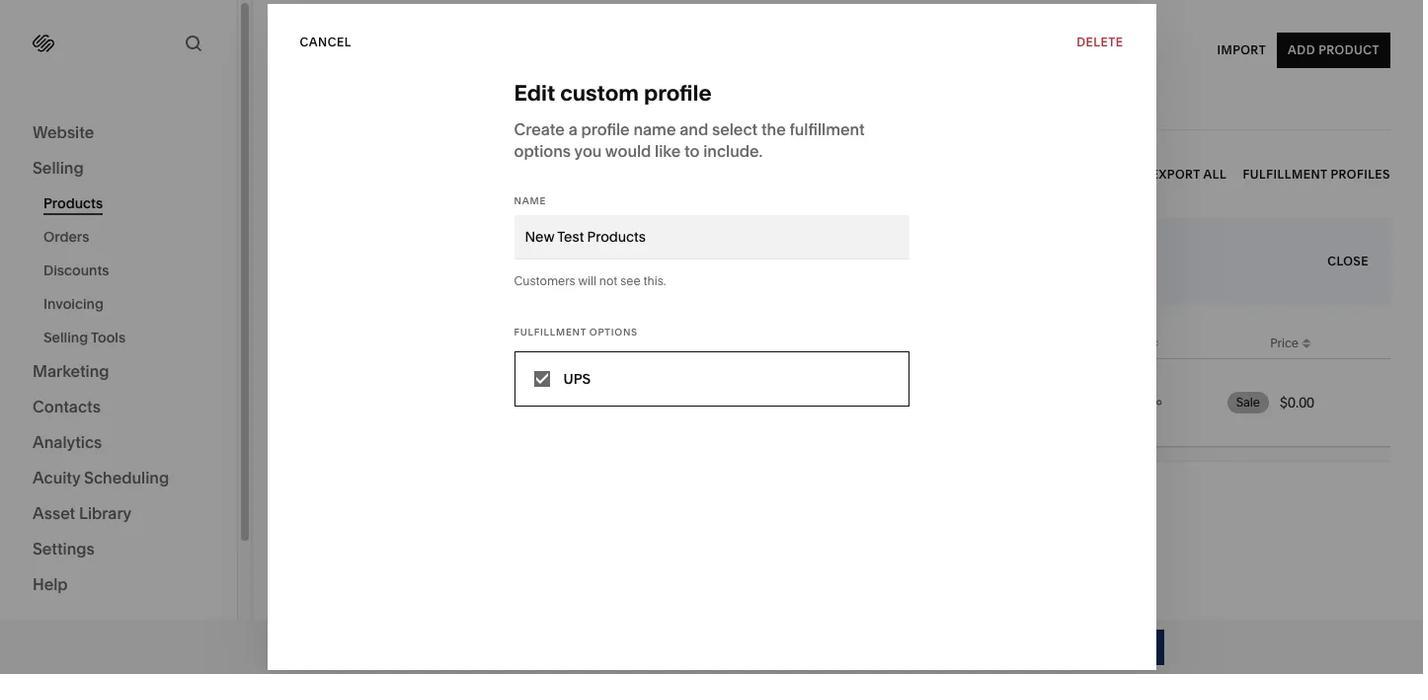 Task type: vqa. For each thing, say whether or not it's contained in the screenshot.
THE DOMAINS
no



Task type: locate. For each thing, give the bounding box(es) containing it.
asset library link
[[33, 503, 205, 527]]

fulfillment for fulfillment options
[[514, 327, 587, 338]]

with up by
[[547, 242, 576, 260]]

0 vertical spatial add-
[[635, 242, 666, 260]]

subscribe
[[1083, 640, 1154, 655]]

tab list
[[286, 76, 1391, 130]]

2 horizontal spatial fulfillment
[[1244, 166, 1328, 181]]

2 vertical spatial products
[[43, 195, 103, 212]]

digital
[[600, 94, 642, 112]]

1 horizontal spatial ons
[[825, 264, 848, 282]]

select
[[712, 120, 758, 139]]

sale
[[1237, 395, 1261, 410]]

add product button
[[1278, 33, 1391, 68]]

gift
[[518, 94, 542, 112]]

fulfillment
[[1244, 166, 1328, 181], [514, 327, 587, 338], [638, 335, 697, 350]]

0 vertical spatial ons
[[666, 242, 691, 260]]

1 horizontal spatial with
[[708, 264, 735, 282]]

price
[[1271, 335, 1299, 350]]

Name field
[[525, 226, 899, 248]]

0 horizontal spatial the
[[762, 120, 786, 139]]

product down name field
[[738, 264, 790, 282]]

1 horizontal spatial fulfillment
[[638, 335, 697, 350]]

0 vertical spatial products
[[286, 34, 404, 67]]

fulfillment down customers
[[514, 327, 587, 338]]

your
[[413, 242, 443, 260]]

1 vertical spatial ons
[[825, 264, 848, 282]]

the right on
[[924, 264, 945, 282]]

add- up customers
[[635, 242, 666, 260]]

help link
[[33, 574, 68, 596]]

0 horizontal spatial ons
[[666, 242, 691, 260]]

0 horizontal spatial fulfillment
[[514, 327, 587, 338]]

add- left directly
[[793, 264, 825, 282]]

acuity
[[33, 468, 80, 488]]

acuity scheduling link
[[33, 467, 205, 491]]

with down name field
[[708, 264, 735, 282]]

fulfillment inside button
[[1244, 166, 1328, 181]]

1 vertical spatial with
[[708, 264, 735, 282]]

a
[[569, 120, 578, 139]]

ons up customers
[[666, 242, 691, 260]]

0 vertical spatial selling
[[33, 158, 84, 178]]

close
[[1328, 254, 1369, 269]]

0 vertical spatial profile
[[644, 80, 712, 107]]

fulfillment right options at left
[[638, 335, 697, 350]]

products inside button
[[645, 94, 705, 112]]

1 horizontal spatial add-
[[793, 264, 825, 282]]

selling
[[33, 158, 84, 178], [43, 329, 88, 347]]

invoicing
[[43, 295, 104, 313]]

selling for selling
[[33, 158, 84, 178]]

0 vertical spatial the
[[762, 120, 786, 139]]

cancel button
[[300, 24, 352, 60]]

selling for selling tools
[[43, 329, 88, 347]]

close button
[[1328, 244, 1369, 280]]

add
[[1289, 42, 1316, 57]]

cancel
[[300, 34, 352, 49]]

delete button
[[1077, 24, 1124, 60]]

profile up the and
[[644, 80, 712, 107]]

1 vertical spatial the
[[924, 264, 945, 282]]

fulfillment for fulfillment profiles
[[1244, 166, 1328, 181]]

0 horizontal spatial profile
[[581, 120, 630, 139]]

products
[[286, 34, 404, 67], [645, 94, 705, 112], [43, 195, 103, 212]]

∞
[[1151, 394, 1163, 412]]

1 horizontal spatial the
[[924, 264, 945, 282]]

product up the upselling
[[579, 242, 632, 260]]

1 vertical spatial add-
[[793, 264, 825, 282]]

include.
[[704, 141, 763, 161]]

profile for a
[[581, 120, 630, 139]]

fulfillment right all
[[1244, 166, 1328, 181]]

0 horizontal spatial with
[[547, 242, 576, 260]]

product left the page.
[[948, 264, 1000, 282]]

profile inside create a profile name and select the fulfillment options you would like to include.
[[581, 120, 630, 139]]

to
[[685, 141, 700, 161]]

pages
[[503, 242, 544, 260]]

like
[[655, 141, 681, 161]]

fulfillment options
[[514, 327, 638, 338]]

gift cards
[[518, 94, 584, 112]]

1 horizontal spatial profile
[[644, 80, 712, 107]]

enhance your product pages with product add-ons increase average order values by upselling customers with product add-ons directly on the product page.
[[353, 242, 1041, 282]]

asset library
[[33, 504, 132, 524]]

profile up you
[[581, 120, 630, 139]]

custom
[[560, 80, 639, 107]]

create
[[514, 120, 565, 139]]

2 horizontal spatial products
[[645, 94, 705, 112]]

marketing
[[33, 362, 109, 381]]

average
[[413, 264, 466, 282]]

contacts link
[[33, 396, 205, 420]]

marketing link
[[33, 361, 205, 384]]

selling down the website
[[33, 158, 84, 178]]

product up order on the top of page
[[446, 242, 500, 260]]

options
[[590, 327, 638, 338]]

1 vertical spatial products
[[645, 94, 705, 112]]

would
[[606, 141, 651, 161]]

analytics
[[33, 433, 102, 453]]

delete
[[1077, 34, 1124, 49]]

1 vertical spatial selling
[[43, 329, 88, 347]]

tools
[[91, 329, 126, 347]]

you
[[575, 141, 602, 161]]

selling up marketing
[[43, 329, 88, 347]]

the right select
[[762, 120, 786, 139]]

order
[[469, 264, 504, 282]]

ons
[[666, 242, 691, 260], [825, 264, 848, 282]]

profile
[[644, 80, 712, 107], [581, 120, 630, 139]]

1 vertical spatial profile
[[581, 120, 630, 139]]

upselling
[[572, 264, 632, 282]]

with
[[547, 242, 576, 260], [708, 264, 735, 282]]

0 horizontal spatial add-
[[635, 242, 666, 260]]

add-
[[635, 242, 666, 260], [793, 264, 825, 282]]

ons left directly
[[825, 264, 848, 282]]

cards
[[545, 94, 584, 112]]

add product
[[1289, 42, 1380, 57]]

orders link
[[43, 220, 215, 254]]



Task type: describe. For each thing, give the bounding box(es) containing it.
selling tools
[[43, 329, 126, 347]]

contacts
[[33, 397, 101, 417]]

the inside enhance your product pages with product add-ons increase average order values by upselling customers with product add-ons directly on the product page.
[[924, 264, 945, 282]]

digital products
[[600, 94, 705, 112]]

directly
[[852, 264, 900, 282]]

scheduling
[[84, 468, 169, 488]]

0 vertical spatial with
[[547, 242, 576, 260]]

0 horizontal spatial products
[[43, 195, 103, 212]]

acuity scheduling
[[33, 468, 169, 488]]

discounts link
[[43, 254, 215, 288]]

import
[[1218, 42, 1267, 57]]

library
[[79, 504, 132, 524]]

digital products button
[[600, 76, 705, 130]]

tab list containing gift cards
[[286, 76, 1391, 130]]

edit custom profile
[[514, 80, 712, 107]]

name
[[514, 196, 546, 207]]

values
[[507, 264, 549, 282]]

fulfillment profiles button
[[1244, 157, 1391, 192]]

profiles
[[1331, 166, 1391, 181]]

see
[[621, 274, 641, 289]]

profile for custom
[[644, 80, 712, 107]]

this.
[[644, 274, 666, 289]]

asset
[[33, 504, 75, 524]]

fulfillment
[[790, 120, 865, 139]]

cucumber
[[470, 394, 540, 412]]

create a profile name and select the fulfillment options you would like to include.
[[514, 120, 865, 161]]

will
[[578, 274, 597, 289]]

not
[[600, 274, 618, 289]]

page.
[[1003, 264, 1041, 282]]

all
[[1204, 166, 1227, 181]]

$0.00
[[1281, 394, 1315, 412]]

import button
[[1218, 33, 1267, 68]]

increase
[[353, 264, 409, 282]]

export all
[[1152, 166, 1227, 181]]

help
[[33, 575, 68, 595]]

selling link
[[33, 157, 205, 181]]

gift cards button
[[518, 76, 584, 130]]

export
[[1152, 166, 1201, 181]]

customers
[[514, 274, 576, 289]]

ups
[[564, 371, 591, 388]]

selling tools link
[[43, 321, 215, 355]]

the inside create a profile name and select the fulfillment options you would like to include.
[[762, 120, 786, 139]]

on
[[904, 264, 920, 282]]

analytics link
[[33, 432, 205, 455]]

products link
[[43, 187, 215, 220]]

invoicing link
[[43, 288, 215, 321]]

subscribe button
[[1072, 630, 1165, 665]]

options
[[514, 141, 571, 161]]

product
[[1319, 42, 1380, 57]]

1 horizontal spatial products
[[286, 34, 404, 67]]

name
[[634, 120, 676, 139]]

orders
[[43, 228, 89, 246]]

settings
[[33, 539, 95, 559]]

export all button
[[1152, 157, 1227, 192]]

enhance
[[353, 242, 411, 260]]

customers
[[635, 264, 705, 282]]

and
[[680, 120, 709, 139]]

fulfillment profiles
[[1244, 166, 1391, 181]]

by
[[553, 264, 569, 282]]

edit
[[514, 80, 556, 107]]

Search by products, tags, categories field
[[318, 163, 622, 185]]

customers will not see this.
[[514, 274, 666, 289]]

discounts
[[43, 262, 109, 280]]

website
[[33, 123, 94, 142]]

website link
[[33, 122, 205, 145]]

settings link
[[33, 538, 205, 562]]



